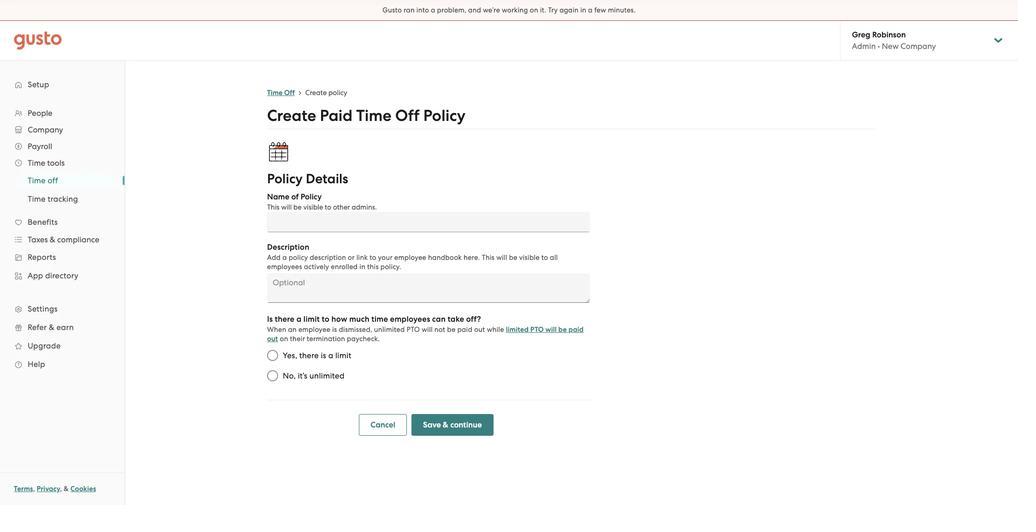 Task type: locate. For each thing, give the bounding box(es) containing it.
employee up termination
[[299, 325, 331, 334]]

limit
[[304, 314, 320, 324], [336, 351, 352, 360]]

0 horizontal spatial there
[[275, 314, 295, 324]]

1 vertical spatial company
[[28, 125, 63, 134]]

1 horizontal spatial on
[[530, 6, 539, 14]]

directory
[[45, 271, 78, 280]]

time for time off
[[28, 176, 46, 185]]

pto
[[407, 325, 420, 334], [531, 325, 544, 334]]

& right save
[[443, 420, 449, 430]]

1 vertical spatial unlimited
[[310, 371, 345, 380]]

create up paid
[[306, 89, 327, 97]]

ran
[[404, 6, 415, 14]]

gusto
[[383, 6, 402, 14]]

& left earn
[[49, 323, 55, 332]]

employees up "limited pto will be paid out" link
[[390, 314, 431, 324]]

cancel button
[[359, 414, 407, 436]]

0 vertical spatial visible
[[304, 203, 323, 211]]

enrolled
[[331, 263, 358, 271]]

policy down description
[[289, 253, 308, 262]]

out down when
[[267, 335, 278, 343]]

be right limited
[[559, 325, 567, 334]]

1 pto from the left
[[407, 325, 420, 334]]

on their termination paycheck.
[[278, 335, 380, 343]]

0 vertical spatial policy
[[329, 89, 348, 97]]

2 vertical spatial policy
[[301, 192, 322, 202]]

not
[[435, 325, 446, 334]]

No, it's unlimited radio
[[263, 366, 283, 386]]

1 horizontal spatial ,
[[60, 485, 62, 493]]

visible
[[304, 203, 323, 211], [520, 253, 540, 262]]

off?
[[466, 314, 481, 324]]

be left 'all'
[[509, 253, 518, 262]]

benefits link
[[9, 214, 115, 230]]

0 horizontal spatial paid
[[458, 325, 473, 334]]

robinson
[[873, 30, 907, 40]]

a right add
[[283, 253, 287, 262]]

pto left "not"
[[407, 325, 420, 334]]

paid
[[458, 325, 473, 334], [569, 325, 584, 334]]

time
[[372, 314, 388, 324]]

a down "on their termination paycheck." at the bottom left of page
[[329, 351, 334, 360]]

0 vertical spatial employee
[[395, 253, 427, 262]]

1 horizontal spatial there
[[300, 351, 319, 360]]

1 vertical spatial employees
[[390, 314, 431, 324]]

visible left 'all'
[[520, 253, 540, 262]]

unlimited down yes, there is a limit
[[310, 371, 345, 380]]

1 horizontal spatial pto
[[531, 325, 544, 334]]

limit up their
[[304, 314, 320, 324]]

to left the other
[[325, 203, 332, 211]]

0 horizontal spatial limit
[[304, 314, 320, 324]]

0 horizontal spatial on
[[280, 335, 288, 343]]

other
[[333, 203, 350, 211]]

1 vertical spatial limit
[[336, 351, 352, 360]]

gusto navigation element
[[0, 60, 125, 388]]

0 horizontal spatial policy
[[289, 253, 308, 262]]

cookies button
[[71, 483, 96, 494]]

policy
[[424, 106, 466, 125], [267, 171, 303, 187], [301, 192, 322, 202]]

compliance
[[57, 235, 99, 244]]

create
[[306, 89, 327, 97], [267, 106, 316, 125]]

limited pto will be paid out
[[267, 325, 584, 343]]

will right here.
[[497, 253, 508, 262]]

& inside 'button'
[[443, 420, 449, 430]]

time off
[[267, 89, 295, 97]]

Yes, there is a limit radio
[[263, 345, 283, 366]]

pto right limited
[[531, 325, 544, 334]]

will
[[281, 203, 292, 211], [497, 253, 508, 262], [422, 325, 433, 334], [546, 325, 557, 334]]

termination
[[307, 335, 345, 343]]

be down of
[[294, 203, 302, 211]]

0 vertical spatial in
[[581, 6, 587, 14]]

people
[[28, 108, 53, 118]]

0 horizontal spatial ,
[[33, 485, 35, 493]]

1 vertical spatial policy
[[289, 253, 308, 262]]

employee up the policy.
[[395, 253, 427, 262]]

0 horizontal spatial pto
[[407, 325, 420, 334]]

0 horizontal spatial visible
[[304, 203, 323, 211]]

0 horizontal spatial employees
[[267, 263, 302, 271]]

will inside description add a policy description or link to your employee handbook here. this will be visible to all employees actively enrolled in this policy.
[[497, 253, 508, 262]]

on
[[530, 6, 539, 14], [280, 335, 288, 343]]

time off
[[28, 176, 58, 185]]

be inside limited pto will be paid out
[[559, 325, 567, 334]]

no,
[[283, 371, 296, 380]]

0 horizontal spatial off
[[284, 89, 295, 97]]

1 vertical spatial in
[[360, 263, 366, 271]]

create paid time off policy
[[267, 106, 466, 125]]

tools
[[47, 158, 65, 168]]

list
[[0, 105, 125, 373], [0, 171, 125, 208]]

save & continue button
[[412, 414, 494, 436]]

,
[[33, 485, 35, 493], [60, 485, 62, 493]]

cancel
[[371, 420, 396, 430]]

0 horizontal spatial is
[[321, 351, 326, 360]]

company down people
[[28, 125, 63, 134]]

admins.
[[352, 203, 377, 211]]

0 horizontal spatial in
[[360, 263, 366, 271]]

1 vertical spatial create
[[267, 106, 316, 125]]

cookies
[[71, 485, 96, 493]]

save & continue
[[423, 420, 482, 430]]

0 vertical spatial limit
[[304, 314, 320, 324]]

out down off?
[[475, 325, 485, 334]]

time tracking link
[[17, 191, 115, 207]]

1 horizontal spatial in
[[581, 6, 587, 14]]

there
[[275, 314, 295, 324], [300, 351, 319, 360]]

in inside description add a policy description or link to your employee handbook here. this will be visible to all employees actively enrolled in this policy.
[[360, 263, 366, 271]]

into
[[417, 6, 429, 14]]

1 vertical spatial out
[[267, 335, 278, 343]]

handbook
[[428, 253, 462, 262]]

will inside name of policy this will be visible to other admins.
[[281, 203, 292, 211]]

company inside dropdown button
[[28, 125, 63, 134]]

1 , from the left
[[33, 485, 35, 493]]

their
[[290, 335, 305, 343]]

add
[[267, 253, 281, 262]]

1 vertical spatial this
[[482, 253, 495, 262]]

to left the 'how'
[[322, 314, 330, 324]]

1 list from the top
[[0, 105, 125, 373]]

1 horizontal spatial visible
[[520, 253, 540, 262]]

home image
[[14, 31, 62, 50]]

this down name
[[267, 203, 280, 211]]

1 horizontal spatial this
[[482, 253, 495, 262]]

this right here.
[[482, 253, 495, 262]]

Description text field
[[267, 273, 590, 303]]

limit down "on their termination paycheck." at the bottom left of page
[[336, 351, 352, 360]]

of
[[292, 192, 299, 202]]

create down time off link
[[267, 106, 316, 125]]

will right limited
[[546, 325, 557, 334]]

1 horizontal spatial paid
[[569, 325, 584, 334]]

0 vertical spatial company
[[901, 42, 937, 51]]

0 horizontal spatial this
[[267, 203, 280, 211]]

2 list from the top
[[0, 171, 125, 208]]

& for compliance
[[50, 235, 55, 244]]

unlimited down time
[[374, 325, 405, 334]]

list containing time off
[[0, 171, 125, 208]]

0 vertical spatial is
[[332, 325, 337, 334]]

1 horizontal spatial company
[[901, 42, 937, 51]]

in down link
[[360, 263, 366, 271]]

settings
[[28, 304, 58, 313]]

how
[[332, 314, 348, 324]]

policy up paid
[[329, 89, 348, 97]]

on down when
[[280, 335, 288, 343]]

will down name
[[281, 203, 292, 211]]

& inside dropdown button
[[50, 235, 55, 244]]

company
[[901, 42, 937, 51], [28, 125, 63, 134]]

out inside limited pto will be paid out
[[267, 335, 278, 343]]

2 paid from the left
[[569, 325, 584, 334]]

yes,
[[283, 351, 297, 360]]

pto inside limited pto will be paid out
[[531, 325, 544, 334]]

description
[[310, 253, 346, 262]]

again
[[560, 6, 579, 14]]

payroll button
[[9, 138, 115, 155]]

no, it's unlimited
[[283, 371, 345, 380]]

to left 'all'
[[542, 253, 549, 262]]

is up "on their termination paycheck." at the bottom left of page
[[332, 325, 337, 334]]

0 horizontal spatial company
[[28, 125, 63, 134]]

0 horizontal spatial out
[[267, 335, 278, 343]]

1 vertical spatial visible
[[520, 253, 540, 262]]

•
[[878, 42, 881, 51]]

2 , from the left
[[60, 485, 62, 493]]

1 horizontal spatial out
[[475, 325, 485, 334]]

employees down add
[[267, 263, 302, 271]]

off
[[284, 89, 295, 97], [396, 106, 420, 125]]

is down termination
[[321, 351, 326, 360]]

company right new
[[901, 42, 937, 51]]

company inside greg robinson admin • new company
[[901, 42, 937, 51]]

1 vertical spatial on
[[280, 335, 288, 343]]

1 horizontal spatial employee
[[395, 253, 427, 262]]

time for time off
[[267, 89, 283, 97]]

2 pto from the left
[[531, 325, 544, 334]]

help link
[[9, 356, 115, 373]]

0 vertical spatial this
[[267, 203, 280, 211]]

a
[[431, 6, 436, 14], [589, 6, 593, 14], [283, 253, 287, 262], [297, 314, 302, 324], [329, 351, 334, 360]]

1 vertical spatial there
[[300, 351, 319, 360]]

policy inside description add a policy description or link to your employee handbook here. this will be visible to all employees actively enrolled in this policy.
[[289, 253, 308, 262]]

0 vertical spatial out
[[475, 325, 485, 334]]

&
[[50, 235, 55, 244], [49, 323, 55, 332], [443, 420, 449, 430], [64, 485, 69, 493]]

this inside description add a policy description or link to your employee handbook here. this will be visible to all employees actively enrolled in this policy.
[[482, 253, 495, 262]]

, left cookies
[[60, 485, 62, 493]]

there up an
[[275, 314, 295, 324]]

1 horizontal spatial limit
[[336, 351, 352, 360]]

unlimited
[[374, 325, 405, 334], [310, 371, 345, 380]]

0 vertical spatial there
[[275, 314, 295, 324]]

time
[[267, 89, 283, 97], [356, 106, 392, 125], [28, 158, 45, 168], [28, 176, 46, 185], [28, 194, 46, 204]]

0 vertical spatial create
[[306, 89, 327, 97]]

there for is
[[275, 314, 295, 324]]

time inside dropdown button
[[28, 158, 45, 168]]

1 horizontal spatial unlimited
[[374, 325, 405, 334]]

employees inside description add a policy description or link to your employee handbook here. this will be visible to all employees actively enrolled in this policy.
[[267, 263, 302, 271]]

tracking
[[48, 194, 78, 204]]

& right taxes
[[50, 235, 55, 244]]

0 horizontal spatial employee
[[299, 325, 331, 334]]

there right "yes,"
[[300, 351, 319, 360]]

visible left the other
[[304, 203, 323, 211]]

earn
[[57, 323, 74, 332]]

1 vertical spatial employee
[[299, 325, 331, 334]]

on left it.
[[530, 6, 539, 14]]

out
[[475, 325, 485, 334], [267, 335, 278, 343]]

terms link
[[14, 485, 33, 493]]

limited
[[506, 325, 529, 334]]

employee inside description add a policy description or link to your employee handbook here. this will be visible to all employees actively enrolled in this policy.
[[395, 253, 427, 262]]

upgrade link
[[9, 337, 115, 354]]

1 horizontal spatial off
[[396, 106, 420, 125]]

it.
[[540, 6, 547, 14]]

is
[[332, 325, 337, 334], [321, 351, 326, 360]]

in right again
[[581, 6, 587, 14]]

in
[[581, 6, 587, 14], [360, 263, 366, 271]]

, left privacy
[[33, 485, 35, 493]]

Name of Policy text field
[[267, 212, 590, 232]]

& for continue
[[443, 420, 449, 430]]

1 vertical spatial is
[[321, 351, 326, 360]]

yes, there is a limit
[[283, 351, 352, 360]]

0 vertical spatial employees
[[267, 263, 302, 271]]



Task type: describe. For each thing, give the bounding box(es) containing it.
setup link
[[9, 76, 115, 93]]

people button
[[9, 105, 115, 121]]

a up an
[[297, 314, 302, 324]]

paycheck.
[[347, 335, 380, 343]]

problem,
[[437, 6, 467, 14]]

name
[[267, 192, 290, 202]]

& left cookies button
[[64, 485, 69, 493]]

time tracking
[[28, 194, 78, 204]]

1 vertical spatial policy
[[267, 171, 303, 187]]

terms
[[14, 485, 33, 493]]

description
[[267, 242, 310, 252]]

terms , privacy , & cookies
[[14, 485, 96, 493]]

name of policy this will be visible to other admins.
[[267, 192, 377, 211]]

off
[[48, 176, 58, 185]]

this inside name of policy this will be visible to other admins.
[[267, 203, 280, 211]]

time off link
[[267, 89, 295, 97]]

visible inside name of policy this will be visible to other admins.
[[304, 203, 323, 211]]

paid
[[320, 106, 353, 125]]

when an employee is dismissed, unlimited pto will not be paid out while
[[267, 325, 505, 334]]

or
[[348, 253, 355, 262]]

policy.
[[381, 263, 402, 271]]

create for create paid time off policy
[[267, 106, 316, 125]]

company button
[[9, 121, 115, 138]]

gusto ran into a problem, and we're working on it. try again in a few minutes.
[[383, 6, 636, 14]]

and
[[468, 6, 482, 14]]

much
[[350, 314, 370, 324]]

continue
[[451, 420, 482, 430]]

upgrade
[[28, 341, 61, 350]]

0 vertical spatial policy
[[424, 106, 466, 125]]

is
[[267, 314, 273, 324]]

an
[[288, 325, 297, 334]]

time off link
[[17, 172, 115, 189]]

while
[[487, 325, 505, 334]]

privacy
[[37, 485, 60, 493]]

will inside limited pto will be paid out
[[546, 325, 557, 334]]

will left "not"
[[422, 325, 433, 334]]

save
[[423, 420, 441, 430]]

time for time tracking
[[28, 194, 46, 204]]

& for earn
[[49, 323, 55, 332]]

to inside name of policy this will be visible to other admins.
[[325, 203, 332, 211]]

refer & earn
[[28, 323, 74, 332]]

taxes & compliance button
[[9, 231, 115, 248]]

your
[[378, 253, 393, 262]]

be inside description add a policy description or link to your employee handbook here. this will be visible to all employees actively enrolled in this policy.
[[509, 253, 518, 262]]

working
[[502, 6, 528, 14]]

help
[[28, 360, 45, 369]]

reports link
[[9, 249, 115, 265]]

app directory link
[[9, 267, 115, 284]]

policy inside name of policy this will be visible to other admins.
[[301, 192, 322, 202]]

create policy
[[306, 89, 348, 97]]

taxes
[[28, 235, 48, 244]]

payroll
[[28, 142, 52, 151]]

actively
[[304, 263, 329, 271]]

minutes.
[[608, 6, 636, 14]]

0 vertical spatial off
[[284, 89, 295, 97]]

all
[[550, 253, 558, 262]]

1 horizontal spatial employees
[[390, 314, 431, 324]]

setup
[[28, 80, 49, 89]]

1 horizontal spatial policy
[[329, 89, 348, 97]]

details
[[306, 171, 348, 187]]

be down take
[[447, 325, 456, 334]]

a right into
[[431, 6, 436, 14]]

0 vertical spatial on
[[530, 6, 539, 14]]

1 horizontal spatial is
[[332, 325, 337, 334]]

can
[[432, 314, 446, 324]]

to up this on the left bottom of the page
[[370, 253, 377, 262]]

be inside name of policy this will be visible to other admins.
[[294, 203, 302, 211]]

paid inside limited pto will be paid out
[[569, 325, 584, 334]]

1 vertical spatial off
[[396, 106, 420, 125]]

list containing people
[[0, 105, 125, 373]]

a inside description add a policy description or link to your employee handbook here. this will be visible to all employees actively enrolled in this policy.
[[283, 253, 287, 262]]

app directory
[[28, 271, 78, 280]]

1 paid from the left
[[458, 325, 473, 334]]

greg robinson admin • new company
[[853, 30, 937, 51]]

link
[[357, 253, 368, 262]]

time tools
[[28, 158, 65, 168]]

limited pto will be paid out link
[[267, 325, 584, 343]]

refer & earn link
[[9, 319, 115, 336]]

this
[[367, 263, 379, 271]]

policy details
[[267, 171, 348, 187]]

admin
[[853, 42, 876, 51]]

there for yes,
[[300, 351, 319, 360]]

visible inside description add a policy description or link to your employee handbook here. this will be visible to all employees actively enrolled in this policy.
[[520, 253, 540, 262]]

0 vertical spatial unlimited
[[374, 325, 405, 334]]

here.
[[464, 253, 480, 262]]

new
[[883, 42, 899, 51]]

greg
[[853, 30, 871, 40]]

0 horizontal spatial unlimited
[[310, 371, 345, 380]]

is there a limit to how much time employees can take off?
[[267, 314, 481, 324]]

privacy link
[[37, 485, 60, 493]]

it's
[[298, 371, 308, 380]]

few
[[595, 6, 607, 14]]

create for create policy
[[306, 89, 327, 97]]

description add a policy description or link to your employee handbook here. this will be visible to all employees actively enrolled in this policy.
[[267, 242, 558, 271]]

take
[[448, 314, 465, 324]]

time for time tools
[[28, 158, 45, 168]]

when
[[267, 325, 287, 334]]

time tools button
[[9, 155, 115, 171]]

a left few at right top
[[589, 6, 593, 14]]

benefits
[[28, 217, 58, 227]]

taxes & compliance
[[28, 235, 99, 244]]



Task type: vqa. For each thing, say whether or not it's contained in the screenshot.
do
no



